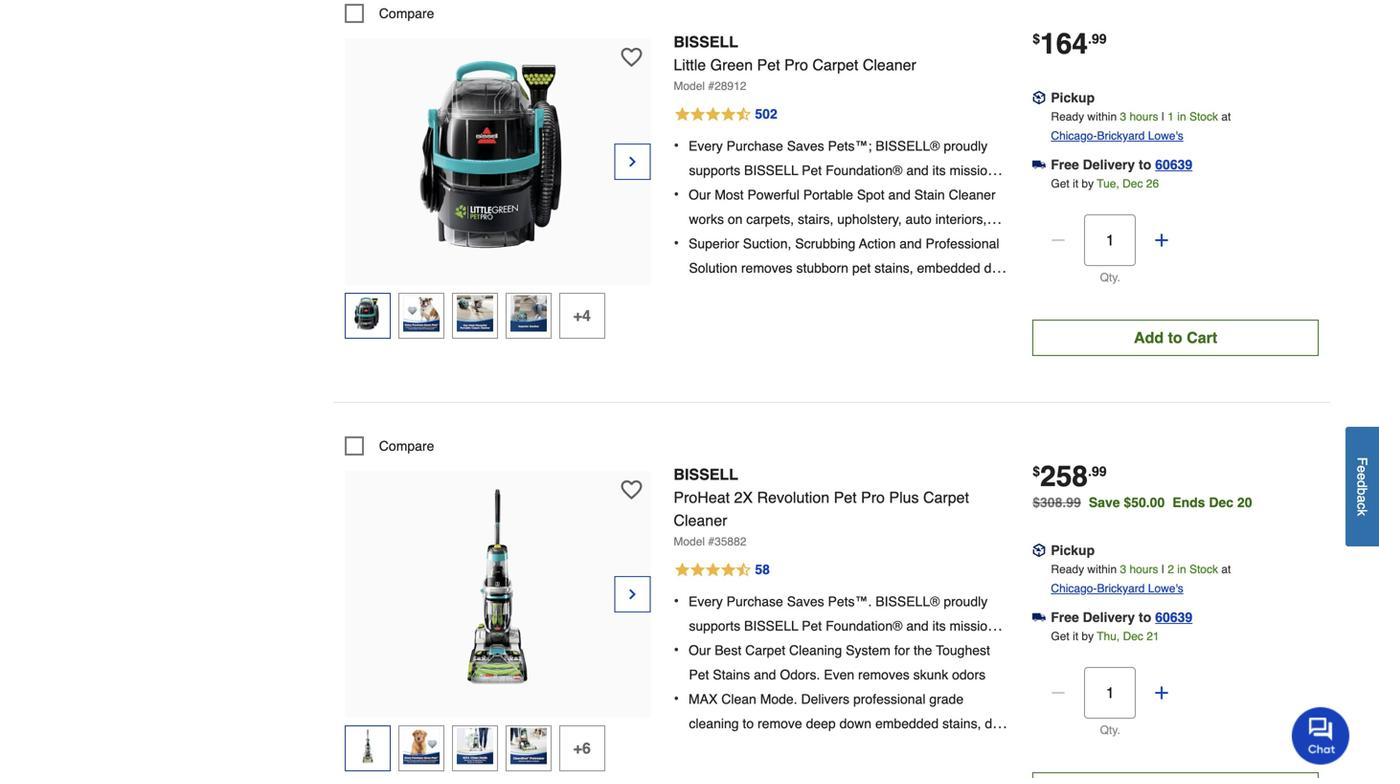 Task type: describe. For each thing, give the bounding box(es) containing it.
plus image for proheat 2x revolution pet pro plus carpet cleaner
[[1153, 684, 1172, 703]]

ready for little green pet pro carpet cleaner
[[1051, 110, 1084, 123]]

• for • our most powerful portable spot and stain cleaner works on carpets, stairs, upholstery, auto interiors, and more
[[674, 185, 679, 203]]

action
[[859, 236, 896, 251]]

actual price $258.99 element
[[1033, 460, 1107, 493]]

most
[[715, 187, 744, 203]]

system
[[846, 643, 891, 659]]

stairs,
[[798, 212, 834, 227]]

proheat
[[674, 489, 730, 507]]

6 • from the top
[[674, 690, 679, 708]]

qty. for proheat 2x revolution pet pro plus carpet cleaner
[[1100, 724, 1121, 737]]

| for proheat 2x revolution pet pro plus carpet cleaner
[[1162, 563, 1165, 577]]

hours for little green pet pro carpet cleaner
[[1130, 110, 1159, 123]]

solution
[[689, 261, 738, 276]]

.99 for 164
[[1088, 31, 1107, 46]]

3 for little green pet pro carpet cleaner
[[1120, 110, 1127, 123]]

to inside • every purchase saves pets™. bissell® proudly supports bissell pet foundation® and its mission to help save homeless pets
[[689, 643, 700, 659]]

carpet inside • our best carpet cleaning system for the toughest pet stains and odors. even removes skunk odors • max clean mode. delivers professional grade cleaning to remove deep down embedded stains, dirt and odors
[[745, 643, 786, 659]]

cleaning
[[689, 716, 739, 732]]

for
[[894, 643, 910, 659]]

clean
[[721, 692, 757, 707]]

bissell proheat 2x revolution pet pro plus carpet cleaner model # 35882
[[674, 466, 969, 549]]

to inside • our best carpet cleaning system for the toughest pet stains and odors. even removes skunk odors • max clean mode. delivers professional grade cleaning to remove deep down embedded stains, dirt and odors
[[743, 716, 754, 732]]

max
[[689, 692, 718, 707]]

carpets,
[[746, 212, 794, 227]]

+6 button
[[559, 726, 605, 772]]

its for little green pet pro carpet cleaner
[[933, 163, 946, 178]]

proudly for little green pet pro carpet cleaner
[[944, 138, 988, 154]]

foundation® for carpet
[[826, 163, 903, 178]]

ready within 3 hours | 1 in stock at chicago-brickyard lowe's
[[1051, 110, 1231, 143]]

free delivery to 60639 for proheat 2x revolution pet pro plus carpet cleaner
[[1051, 610, 1193, 625]]

pro inside the bissell proheat 2x revolution pet pro plus carpet cleaner model # 35882
[[861, 489, 885, 507]]

stains, inside • superior suction, scrubbing action and professional solution removes stubborn pet stains, embedded dirt and more
[[875, 261, 913, 276]]

add to cart button
[[1033, 320, 1319, 356]]

by for little green pet pro carpet cleaner
[[1082, 177, 1094, 191]]

2x
[[734, 489, 753, 507]]

minus image for little green pet pro carpet cleaner
[[1049, 231, 1068, 250]]

pet inside bissell little green pet pro carpet cleaner model # 28912
[[757, 56, 780, 74]]

in for little green pet pro carpet cleaner
[[1178, 110, 1186, 123]]

2 e from the top
[[1355, 473, 1370, 481]]

+6
[[573, 740, 591, 758]]

chevron right image for little green pet pro carpet cleaner
[[625, 152, 640, 171]]

more inside • our most powerful portable spot and stain cleaner works on carpets, stairs, upholstery, auto interiors, and more
[[715, 236, 746, 251]]

powerful
[[748, 187, 800, 203]]

ends
[[1173, 495, 1205, 510]]

plus image for little green pet pro carpet cleaner
[[1153, 231, 1172, 250]]

suction,
[[743, 236, 792, 251]]

pet for • every purchase saves pets™; bissell® proudly supports bissell pet foundation® and its mission to help save homeless pets
[[802, 163, 822, 178]]

mode.
[[760, 692, 798, 707]]

get it by thu, dec 21
[[1051, 630, 1160, 644]]

b
[[1355, 488, 1370, 496]]

+4 button
[[559, 293, 605, 339]]

professional
[[853, 692, 926, 707]]

our for •
[[689, 643, 711, 659]]

pets for pro
[[826, 643, 852, 659]]

best
[[715, 643, 742, 659]]

works
[[689, 212, 724, 227]]

delivery for proheat 2x revolution pet pro plus carpet cleaner
[[1083, 610, 1135, 625]]

minus image for proheat 2x revolution pet pro plus carpet cleaner
[[1049, 684, 1068, 703]]

3 for proheat 2x revolution pet pro plus carpet cleaner
[[1120, 563, 1127, 577]]

on
[[728, 212, 743, 227]]

gallery item 0 image for +6
[[392, 481, 603, 691]]

and down cleaning
[[689, 741, 711, 756]]

proudly for proheat 2x revolution pet pro plus carpet cleaner
[[944, 594, 988, 610]]

every for cleaner
[[689, 594, 723, 610]]

bissell inside • every purchase saves pets™; bissell® proudly supports bissell pet foundation® and its mission to help save homeless pets
[[744, 163, 798, 178]]

even
[[824, 668, 855, 683]]

homeless for #
[[765, 187, 823, 203]]

pets for carpet
[[826, 187, 852, 203]]

20
[[1238, 495, 1252, 510]]

model inside bissell little green pet pro carpet cleaner model # 28912
[[674, 79, 705, 93]]

was price $308.99 element
[[1033, 490, 1089, 510]]

pet inside the bissell proheat 2x revolution pet pro plus carpet cleaner model # 35882
[[834, 489, 857, 507]]

superior
[[689, 236, 739, 251]]

f e e d b a c k
[[1355, 457, 1370, 516]]

to up the 21
[[1139, 610, 1152, 625]]

• for • every purchase saves pets™; bissell® proudly supports bissell pet foundation® and its mission to help save homeless pets
[[674, 136, 679, 154]]

and down works
[[689, 236, 711, 251]]

dec for little green pet pro carpet cleaner
[[1123, 177, 1143, 191]]

bissell® for proheat 2x revolution pet pro plus carpet cleaner
[[876, 594, 940, 610]]

tue,
[[1097, 177, 1120, 191]]

stains
[[713, 668, 750, 683]]

interiors,
[[936, 212, 987, 227]]

cart
[[1187, 329, 1218, 347]]

• every purchase saves pets™; bissell® proudly supports bissell pet foundation® and its mission to help save homeless pets
[[674, 136, 995, 203]]

grade
[[929, 692, 964, 707]]

pickup image for little green pet pro carpet cleaner
[[1033, 91, 1046, 104]]

stock for little green pet pro carpet cleaner
[[1190, 110, 1218, 123]]

stain
[[915, 187, 945, 203]]

2
[[1168, 563, 1174, 577]]

| for little green pet pro carpet cleaner
[[1162, 110, 1165, 123]]

and down the auto
[[900, 236, 922, 251]]

1 vertical spatial dec
[[1209, 495, 1234, 510]]

delivers
[[801, 692, 850, 707]]

add
[[1134, 329, 1164, 347]]

pickup image for proheat 2x revolution pet pro plus carpet cleaner
[[1033, 544, 1046, 558]]

and inside • every purchase saves pets™; bissell® proudly supports bissell pet foundation® and its mission to help save homeless pets
[[906, 163, 929, 178]]

.99 for 258
[[1088, 464, 1107, 479]]

model inside the bissell proheat 2x revolution pet pro plus carpet cleaner model # 35882
[[674, 535, 705, 549]]

our for more
[[689, 187, 711, 203]]

dirt inside • superior suction, scrubbing action and professional solution removes stubborn pet stains, embedded dirt and more
[[984, 261, 1003, 276]]

professional
[[926, 236, 1000, 251]]

ends dec 20 element
[[1173, 495, 1260, 510]]

# inside the bissell proheat 2x revolution pet pro plus carpet cleaner model # 35882
[[708, 535, 715, 549]]

+4
[[573, 307, 591, 325]]

compare for little green pet pro carpet cleaner
[[379, 6, 434, 21]]

green
[[710, 56, 753, 74]]

removes inside • superior suction, scrubbing action and professional solution removes stubborn pet stains, embedded dirt and more
[[741, 261, 793, 276]]

free delivery to 60639 for little green pet pro carpet cleaner
[[1051, 157, 1193, 172]]

f e e d b a c k button
[[1346, 427, 1379, 547]]

get it by tue, dec 26
[[1051, 177, 1159, 191]]

purchase for #
[[727, 138, 783, 154]]

gallery item 0 image for +4
[[392, 48, 603, 259]]

$ 164 .99
[[1033, 27, 1107, 60]]

deep
[[806, 716, 836, 732]]

delivery for little green pet pro carpet cleaner
[[1083, 157, 1135, 172]]

0 vertical spatial odors
[[952, 668, 986, 683]]

• every purchase saves pets™. bissell® proudly supports bissell pet foundation® and its mission to help save homeless pets
[[674, 592, 995, 659]]

remove
[[758, 716, 802, 732]]

embedded inside • our best carpet cleaning system for the toughest pet stains and odors. even removes skunk odors • max clean mode. delivers professional grade cleaning to remove deep down embedded stains, dirt and odors
[[875, 716, 939, 732]]

homeless for cleaner
[[765, 643, 823, 659]]

saves for pet
[[787, 594, 824, 610]]

bissell little green pet pro carpet cleaner model # 28912
[[674, 33, 917, 93]]

down
[[840, 716, 872, 732]]

supports for cleaner
[[689, 619, 741, 634]]

58 button
[[674, 559, 1010, 582]]

and inside • every purchase saves pets™. bissell® proudly supports bissell pet foundation® and its mission to help save homeless pets
[[906, 619, 929, 634]]

more inside • superior suction, scrubbing action and professional solution removes stubborn pet stains, embedded dirt and more
[[715, 285, 746, 300]]

35882
[[715, 535, 747, 549]]

$308.99
[[1033, 495, 1081, 510]]

to inside button
[[1168, 329, 1183, 347]]

help for cleaner
[[704, 643, 729, 659]]

5014106221 element
[[345, 437, 434, 456]]

pets™.
[[828, 594, 872, 610]]

502 button
[[674, 103, 1010, 126]]

d
[[1355, 481, 1370, 488]]

help for #
[[704, 187, 729, 203]]

$50.00
[[1124, 495, 1165, 510]]

revolution
[[757, 489, 830, 507]]

get for proheat 2x revolution pet pro plus carpet cleaner
[[1051, 630, 1070, 644]]

stains, inside • our best carpet cleaning system for the toughest pet stains and odors. even removes skunk odors • max clean mode. delivers professional grade cleaning to remove deep down embedded stains, dirt and odors
[[943, 716, 981, 732]]

upholstery,
[[837, 212, 902, 227]]

skunk
[[913, 668, 948, 683]]

60639 for proheat 2x revolution pet pro plus carpet cleaner
[[1155, 610, 1193, 625]]

saves for pro
[[787, 138, 824, 154]]

ready within 3 hours | 2 in stock at chicago-brickyard lowe's
[[1051, 563, 1231, 596]]

portable
[[803, 187, 853, 203]]

c
[[1355, 503, 1370, 510]]



Task type: locate. For each thing, give the bounding box(es) containing it.
1 vertical spatial more
[[715, 285, 746, 300]]

1 vertical spatial pro
[[861, 489, 885, 507]]

60639 button for little green pet pro carpet cleaner
[[1155, 155, 1193, 174]]

the
[[914, 643, 932, 659]]

foundation® up spot
[[826, 163, 903, 178]]

4.5 stars image for #
[[674, 103, 779, 126]]

1 our from the top
[[689, 187, 711, 203]]

within down save
[[1088, 563, 1117, 577]]

every up best
[[689, 594, 723, 610]]

k
[[1355, 510, 1370, 516]]

1 vertical spatial help
[[704, 643, 729, 659]]

0 vertical spatial get
[[1051, 177, 1070, 191]]

and up the at the right of page
[[906, 619, 929, 634]]

brickyard inside the ready within 3 hours | 1 in stock at chicago-brickyard lowe's
[[1097, 129, 1145, 143]]

2 qty. from the top
[[1100, 724, 1121, 737]]

0 vertical spatial 60639 button
[[1155, 155, 1193, 174]]

58
[[755, 562, 770, 577]]

at inside the 'ready within 3 hours | 2 in stock at chicago-brickyard lowe's'
[[1222, 563, 1231, 577]]

# down green
[[708, 79, 715, 93]]

1 qty. from the top
[[1100, 271, 1121, 284]]

its inside • every purchase saves pets™. bissell® proudly supports bissell pet foundation® and its mission to help save homeless pets
[[933, 619, 946, 634]]

.99 inside $ 164 .99
[[1088, 31, 1107, 46]]

2 in from the top
[[1178, 563, 1186, 577]]

1 60639 button from the top
[[1155, 155, 1193, 174]]

1 save from the top
[[733, 187, 761, 203]]

2 chevron right image from the top
[[625, 585, 640, 604]]

2 save from the top
[[733, 643, 761, 659]]

it for little green pet pro carpet cleaner
[[1073, 177, 1079, 191]]

brickyard up tue,
[[1097, 129, 1145, 143]]

0 vertical spatial compare
[[379, 6, 434, 21]]

chicago- inside the 'ready within 3 hours | 2 in stock at chicago-brickyard lowe's'
[[1051, 582, 1097, 596]]

1 vertical spatial $
[[1033, 464, 1040, 479]]

stepper number input field with increment and decrement buttons number field down tue,
[[1085, 214, 1136, 266]]

pro right green
[[785, 56, 808, 74]]

actual price $164.99 element
[[1033, 27, 1107, 60]]

1 vertical spatial pets
[[826, 643, 852, 659]]

1 supports from the top
[[689, 163, 741, 178]]

2 60639 from the top
[[1155, 610, 1193, 625]]

lowe's inside the ready within 3 hours | 1 in stock at chicago-brickyard lowe's
[[1148, 129, 1184, 143]]

2 at from the top
[[1222, 563, 1231, 577]]

2 .99 from the top
[[1088, 464, 1107, 479]]

truck filled image
[[1033, 158, 1046, 172]]

purchase inside • every purchase saves pets™. bissell® proudly supports bissell pet foundation® and its mission to help save homeless pets
[[727, 594, 783, 610]]

1 gallery item 0 image from the top
[[392, 48, 603, 259]]

pickup for proheat 2x revolution pet pro plus carpet cleaner
[[1051, 543, 1095, 558]]

cleaning
[[789, 643, 842, 659]]

pets up even
[[826, 643, 852, 659]]

lowe's down the 2
[[1148, 582, 1184, 596]]

help inside • every purchase saves pets™; bissell® proudly supports bissell pet foundation® and its mission to help save homeless pets
[[704, 187, 729, 203]]

1 vertical spatial 3
[[1120, 563, 1127, 577]]

stock
[[1190, 110, 1218, 123], [1190, 563, 1218, 577]]

to up works
[[689, 187, 700, 203]]

1 vertical spatial 60639 button
[[1155, 608, 1193, 627]]

carpet up 502 button
[[813, 56, 859, 74]]

dirt
[[984, 261, 1003, 276], [985, 716, 1004, 732]]

• for • our best carpet cleaning system for the toughest pet stains and odors. even removes skunk odors • max clean mode. delivers professional grade cleaning to remove deep down embedded stains, dirt and odors
[[674, 641, 679, 659]]

plus image down 26
[[1153, 231, 1172, 250]]

lowe's for little green pet pro carpet cleaner
[[1148, 129, 1184, 143]]

within for little green pet pro carpet cleaner
[[1088, 110, 1117, 123]]

and
[[906, 163, 929, 178], [888, 187, 911, 203], [689, 236, 711, 251], [900, 236, 922, 251], [689, 285, 711, 300], [906, 619, 929, 634], [754, 668, 776, 683], [689, 741, 711, 756]]

bissell inside the bissell proheat 2x revolution pet pro plus carpet cleaner model # 35882
[[674, 466, 738, 484]]

1 vertical spatial 4.5 stars image
[[674, 559, 771, 582]]

model left 35882
[[674, 535, 705, 549]]

1 brickyard from the top
[[1097, 129, 1145, 143]]

proudly
[[944, 138, 988, 154], [944, 594, 988, 610]]

in for proheat 2x revolution pet pro plus carpet cleaner
[[1178, 563, 1186, 577]]

2 stepper number input field with increment and decrement buttons number field from the top
[[1085, 668, 1136, 719]]

homeless up stairs,
[[765, 187, 823, 203]]

pets inside • every purchase saves pets™. bissell® proudly supports bissell pet foundation® and its mission to help save homeless pets
[[826, 643, 852, 659]]

1 vertical spatial pickup
[[1051, 543, 1095, 558]]

1 more from the top
[[715, 236, 746, 251]]

bissell® inside • every purchase saves pets™. bissell® proudly supports bissell pet foundation® and its mission to help save homeless pets
[[876, 594, 940, 610]]

1 by from the top
[[1082, 177, 1094, 191]]

|
[[1162, 110, 1165, 123], [1162, 563, 1165, 577]]

pickup down $308.99 on the right bottom
[[1051, 543, 1095, 558]]

every inside • every purchase saves pets™. bissell® proudly supports bissell pet foundation® and its mission to help save homeless pets
[[689, 594, 723, 610]]

save inside • every purchase saves pets™; bissell® proudly supports bissell pet foundation® and its mission to help save homeless pets
[[733, 187, 761, 203]]

$ 258 .99
[[1033, 460, 1107, 493]]

bissell inside • every purchase saves pets™. bissell® proudly supports bissell pet foundation® and its mission to help save homeless pets
[[744, 619, 798, 634]]

within for proheat 2x revolution pet pro plus carpet cleaner
[[1088, 563, 1117, 577]]

$ for 258
[[1033, 464, 1040, 479]]

cleaner up 502 button
[[863, 56, 917, 74]]

save
[[1089, 495, 1120, 510]]

2 mission from the top
[[950, 619, 995, 634]]

1 vertical spatial purchase
[[727, 594, 783, 610]]

ready for proheat 2x revolution pet pro plus carpet cleaner
[[1051, 563, 1084, 577]]

$ for 164
[[1033, 31, 1040, 46]]

28912
[[715, 79, 747, 93]]

0 vertical spatial $
[[1033, 31, 1040, 46]]

pets left spot
[[826, 187, 852, 203]]

1 mission from the top
[[950, 163, 995, 178]]

1 vertical spatial our
[[689, 643, 711, 659]]

0 vertical spatial pets
[[826, 187, 852, 203]]

bissell® for little green pet pro carpet cleaner
[[876, 138, 940, 154]]

2 model from the top
[[674, 535, 705, 549]]

to inside • every purchase saves pets™; bissell® proudly supports bissell pet foundation® and its mission to help save homeless pets
[[689, 187, 700, 203]]

get for little green pet pro carpet cleaner
[[1051, 177, 1070, 191]]

3 left 1
[[1120, 110, 1127, 123]]

1 vertical spatial at
[[1222, 563, 1231, 577]]

plus image
[[1153, 231, 1172, 250], [1153, 684, 1172, 703]]

$
[[1033, 31, 1040, 46], [1033, 464, 1040, 479]]

gallery item 0 image
[[392, 48, 603, 259], [392, 481, 603, 691]]

save for cleaner
[[733, 643, 761, 659]]

1 .99 from the top
[[1088, 31, 1107, 46]]

1 horizontal spatial stains,
[[943, 716, 981, 732]]

1 vertical spatial ready
[[1051, 563, 1084, 577]]

1 vertical spatial .99
[[1088, 464, 1107, 479]]

free delivery to 60639 up tue,
[[1051, 157, 1193, 172]]

compare inside 1002790032 element
[[379, 6, 434, 21]]

0 vertical spatial purchase
[[727, 138, 783, 154]]

2 hours from the top
[[1130, 563, 1159, 577]]

cleaner inside the bissell proheat 2x revolution pet pro plus carpet cleaner model # 35882
[[674, 512, 727, 530]]

ready inside the ready within 3 hours | 1 in stock at chicago-brickyard lowe's
[[1051, 110, 1084, 123]]

ready down $ 164 .99
[[1051, 110, 1084, 123]]

savings save $50.00 element
[[1089, 495, 1260, 510]]

pickup for little green pet pro carpet cleaner
[[1051, 90, 1095, 105]]

stepper number input field with increment and decrement buttons number field down thu,
[[1085, 668, 1136, 719]]

4.5 stars image for cleaner
[[674, 559, 771, 582]]

cleaner inside • our most powerful portable spot and stain cleaner works on carpets, stairs, upholstery, auto interiors, and more
[[949, 187, 996, 203]]

toughest
[[936, 643, 990, 659]]

1 bissell® from the top
[[876, 138, 940, 154]]

1 delivery from the top
[[1083, 157, 1135, 172]]

502
[[755, 106, 778, 122]]

1 horizontal spatial carpet
[[813, 56, 859, 74]]

in inside the ready within 3 hours | 1 in stock at chicago-brickyard lowe's
[[1178, 110, 1186, 123]]

1 e from the top
[[1355, 466, 1370, 473]]

truck filled image
[[1033, 611, 1046, 625]]

help up "stains"
[[704, 643, 729, 659]]

3 • from the top
[[674, 234, 679, 252]]

1 within from the top
[[1088, 110, 1117, 123]]

1 vertical spatial odors
[[715, 741, 749, 756]]

3
[[1120, 110, 1127, 123], [1120, 563, 1127, 577]]

pet up max
[[689, 668, 709, 683]]

and up stain on the right of the page
[[906, 163, 929, 178]]

#
[[708, 79, 715, 93], [708, 535, 715, 549]]

save inside • every purchase saves pets™. bissell® proudly supports bissell pet foundation® and its mission to help save homeless pets
[[733, 643, 761, 659]]

2 • from the top
[[674, 185, 679, 203]]

thumbnail image
[[349, 296, 386, 332], [403, 296, 439, 332], [457, 296, 493, 332], [510, 296, 547, 332], [349, 729, 386, 765], [403, 729, 439, 765], [457, 729, 493, 765], [510, 729, 547, 765]]

1 vertical spatial 60639
[[1155, 610, 1193, 625]]

hours for proheat 2x revolution pet pro plus carpet cleaner
[[1130, 563, 1159, 577]]

4.5 stars image containing 58
[[674, 559, 771, 582]]

2 stock from the top
[[1190, 563, 1218, 577]]

2 4.5 stars image from the top
[[674, 559, 771, 582]]

26
[[1146, 177, 1159, 191]]

1 lowe's from the top
[[1148, 129, 1184, 143]]

2 60639 button from the top
[[1155, 608, 1193, 627]]

to up 26
[[1139, 157, 1152, 172]]

0 vertical spatial pickup image
[[1033, 91, 1046, 104]]

0 vertical spatial #
[[708, 79, 715, 93]]

delivery up thu,
[[1083, 610, 1135, 625]]

lowe's
[[1148, 129, 1184, 143], [1148, 582, 1184, 596]]

odors
[[952, 668, 986, 683], [715, 741, 749, 756]]

1 vertical spatial in
[[1178, 563, 1186, 577]]

2 by from the top
[[1082, 630, 1094, 644]]

1 vertical spatial proudly
[[944, 594, 988, 610]]

2 # from the top
[[708, 535, 715, 549]]

minus image
[[1049, 231, 1068, 250], [1049, 684, 1068, 703]]

auto
[[906, 212, 932, 227]]

free for little green pet pro carpet cleaner
[[1051, 157, 1079, 172]]

0 vertical spatial lowe's
[[1148, 129, 1184, 143]]

1 horizontal spatial cleaner
[[863, 56, 917, 74]]

0 horizontal spatial odors
[[715, 741, 749, 756]]

chat invite button image
[[1292, 707, 1351, 765]]

in right the 2
[[1178, 563, 1186, 577]]

0 vertical spatial free delivery to 60639
[[1051, 157, 1193, 172]]

1 vertical spatial every
[[689, 594, 723, 610]]

by
[[1082, 177, 1094, 191], [1082, 630, 1094, 644]]

by for proheat 2x revolution pet pro plus carpet cleaner
[[1082, 630, 1094, 644]]

chevron right image for proheat 2x revolution pet pro plus carpet cleaner
[[625, 585, 640, 604]]

bissell up powerful
[[744, 163, 798, 178]]

60639 button up 26
[[1155, 155, 1193, 174]]

its up stain on the right of the page
[[933, 163, 946, 178]]

• inside • our most powerful portable spot and stain cleaner works on carpets, stairs, upholstery, auto interiors, and more
[[674, 185, 679, 203]]

at inside the ready within 3 hours | 1 in stock at chicago-brickyard lowe's
[[1222, 110, 1231, 123]]

1 horizontal spatial odors
[[952, 668, 986, 683]]

2 proudly from the top
[[944, 594, 988, 610]]

1 proudly from the top
[[944, 138, 988, 154]]

free right truck filled icon
[[1051, 157, 1079, 172]]

1 vertical spatial saves
[[787, 594, 824, 610]]

.99
[[1088, 31, 1107, 46], [1088, 464, 1107, 479]]

0 vertical spatial saves
[[787, 138, 824, 154]]

bissell® inside • every purchase saves pets™; bissell® proudly supports bissell pet foundation® and its mission to help save homeless pets
[[876, 138, 940, 154]]

60639 button up the 21
[[1155, 608, 1193, 627]]

every inside • every purchase saves pets™; bissell® proudly supports bissell pet foundation® and its mission to help save homeless pets
[[689, 138, 723, 154]]

2 every from the top
[[689, 594, 723, 610]]

2 horizontal spatial carpet
[[923, 489, 969, 507]]

2 pets from the top
[[826, 643, 852, 659]]

2 get from the top
[[1051, 630, 1070, 644]]

1 vertical spatial plus image
[[1153, 684, 1172, 703]]

0 vertical spatial stock
[[1190, 110, 1218, 123]]

get left thu,
[[1051, 630, 1070, 644]]

1 saves from the top
[[787, 138, 824, 154]]

164
[[1040, 27, 1088, 60]]

1 vertical spatial free delivery to 60639
[[1051, 610, 1193, 625]]

1 it from the top
[[1073, 177, 1079, 191]]

stepper number input field with increment and decrement buttons number field for proheat 2x revolution pet pro plus carpet cleaner
[[1085, 668, 1136, 719]]

2 vertical spatial cleaner
[[674, 512, 727, 530]]

hours left 1
[[1130, 110, 1159, 123]]

1 vertical spatial mission
[[950, 619, 995, 634]]

$ inside $ 258 .99
[[1033, 464, 1040, 479]]

pet up portable
[[802, 163, 822, 178]]

2 chicago-brickyard lowe's button from the top
[[1051, 579, 1184, 599]]

4 • from the top
[[674, 592, 679, 610]]

0 vertical spatial chicago-
[[1051, 129, 1097, 143]]

0 vertical spatial 60639
[[1155, 157, 1193, 172]]

carpet right best
[[745, 643, 786, 659]]

60639
[[1155, 157, 1193, 172], [1155, 610, 1193, 625]]

supports up most
[[689, 163, 741, 178]]

its for proheat 2x revolution pet pro plus carpet cleaner
[[933, 619, 946, 634]]

a
[[1355, 496, 1370, 503]]

4.5 stars image
[[674, 103, 779, 126], [674, 559, 771, 582]]

1 vertical spatial removes
[[858, 668, 910, 683]]

1 its from the top
[[933, 163, 946, 178]]

at for proheat 2x revolution pet pro plus carpet cleaner
[[1222, 563, 1231, 577]]

1 homeless from the top
[[765, 187, 823, 203]]

1 vertical spatial chicago-
[[1051, 582, 1097, 596]]

1 purchase from the top
[[727, 138, 783, 154]]

dec for proheat 2x revolution pet pro plus carpet cleaner
[[1123, 630, 1144, 644]]

0 vertical spatial pro
[[785, 56, 808, 74]]

0 vertical spatial plus image
[[1153, 231, 1172, 250]]

1 free from the top
[[1051, 157, 1079, 172]]

1 plus image from the top
[[1153, 231, 1172, 250]]

2 free from the top
[[1051, 610, 1079, 625]]

0 vertical spatial stains,
[[875, 261, 913, 276]]

1 compare from the top
[[379, 6, 434, 21]]

stock for proheat 2x revolution pet pro plus carpet cleaner
[[1190, 563, 1218, 577]]

homeless up odors.
[[765, 643, 823, 659]]

carpet inside the bissell proheat 2x revolution pet pro plus carpet cleaner model # 35882
[[923, 489, 969, 507]]

within inside the ready within 3 hours | 1 in stock at chicago-brickyard lowe's
[[1088, 110, 1117, 123]]

0 horizontal spatial cleaner
[[674, 512, 727, 530]]

free delivery to 60639 up thu,
[[1051, 610, 1193, 625]]

chicago- for little green pet pro carpet cleaner
[[1051, 129, 1097, 143]]

chicago-brickyard lowe's button for little green pet pro carpet cleaner
[[1051, 126, 1184, 145]]

pro inside bissell little green pet pro carpet cleaner model # 28912
[[785, 56, 808, 74]]

every for #
[[689, 138, 723, 154]]

within up get it by tue, dec 26
[[1088, 110, 1117, 123]]

60639 up 26
[[1155, 157, 1193, 172]]

1 vertical spatial delivery
[[1083, 610, 1135, 625]]

1
[[1168, 110, 1174, 123]]

foundation® up system
[[826, 619, 903, 634]]

hours left the 2
[[1130, 563, 1159, 577]]

60639 button for proheat 2x revolution pet pro plus carpet cleaner
[[1155, 608, 1193, 627]]

removes down the suction,
[[741, 261, 793, 276]]

3 left the 2
[[1120, 563, 1127, 577]]

supports inside • every purchase saves pets™. bissell® proudly supports bissell pet foundation® and its mission to help save homeless pets
[[689, 619, 741, 634]]

1 3 from the top
[[1120, 110, 1127, 123]]

2 vertical spatial carpet
[[745, 643, 786, 659]]

chicago- for proheat 2x revolution pet pro plus carpet cleaner
[[1051, 582, 1097, 596]]

in inside the 'ready within 3 hours | 2 in stock at chicago-brickyard lowe's'
[[1178, 563, 1186, 577]]

1 stepper number input field with increment and decrement buttons number field from the top
[[1085, 214, 1136, 266]]

• inside • every purchase saves pets™; bissell® proudly supports bissell pet foundation® and its mission to help save homeless pets
[[674, 136, 679, 154]]

heart outline image
[[621, 480, 642, 501]]

homeless inside • every purchase saves pets™. bissell® proudly supports bissell pet foundation® and its mission to help save homeless pets
[[765, 643, 823, 659]]

e up d
[[1355, 466, 1370, 473]]

• our best carpet cleaning system for the toughest pet stains and odors. even removes skunk odors • max clean mode. delivers professional grade cleaning to remove deep down embedded stains, dirt and odors
[[674, 641, 1004, 756]]

bissell up proheat
[[674, 466, 738, 484]]

2 saves from the top
[[787, 594, 824, 610]]

1 help from the top
[[704, 187, 729, 203]]

1002790032 element
[[345, 4, 434, 23]]

0 horizontal spatial removes
[[741, 261, 793, 276]]

qty. up add to cart button
[[1100, 271, 1121, 284]]

1 vertical spatial lowe's
[[1148, 582, 1184, 596]]

1 at from the top
[[1222, 110, 1231, 123]]

purchase inside • every purchase saves pets™; bissell® proudly supports bissell pet foundation® and its mission to help save homeless pets
[[727, 138, 783, 154]]

1 model from the top
[[674, 79, 705, 93]]

2 compare from the top
[[379, 439, 434, 454]]

1 vertical spatial #
[[708, 535, 715, 549]]

2 chicago- from the top
[[1051, 582, 1097, 596]]

bissell inside bissell little green pet pro carpet cleaner model # 28912
[[674, 33, 738, 51]]

saves left pets™.
[[787, 594, 824, 610]]

2 more from the top
[[715, 285, 746, 300]]

0 vertical spatial proudly
[[944, 138, 988, 154]]

foundation® for pro
[[826, 619, 903, 634]]

2 lowe's from the top
[[1148, 582, 1184, 596]]

stepper number input field with increment and decrement buttons number field for little green pet pro carpet cleaner
[[1085, 214, 1136, 266]]

pet right revolution
[[834, 489, 857, 507]]

0 vertical spatial chicago-brickyard lowe's button
[[1051, 126, 1184, 145]]

thu,
[[1097, 630, 1120, 644]]

• for • superior suction, scrubbing action and professional solution removes stubborn pet stains, embedded dirt and more
[[674, 234, 679, 252]]

proudly up toughest on the bottom right of page
[[944, 594, 988, 610]]

scrubbing
[[795, 236, 856, 251]]

2 ready from the top
[[1051, 563, 1084, 577]]

1 vertical spatial chicago-brickyard lowe's button
[[1051, 579, 1184, 599]]

delivery
[[1083, 157, 1135, 172], [1083, 610, 1135, 625]]

2 bissell® from the top
[[876, 594, 940, 610]]

plus
[[889, 489, 919, 507]]

purchase for cleaner
[[727, 594, 783, 610]]

0 vertical spatial bissell®
[[876, 138, 940, 154]]

supports inside • every purchase saves pets™; bissell® proudly supports bissell pet foundation® and its mission to help save homeless pets
[[689, 163, 741, 178]]

compare inside 5014106221 element
[[379, 439, 434, 454]]

1 pickup image from the top
[[1033, 91, 1046, 104]]

mission for proheat 2x revolution pet pro plus carpet cleaner
[[950, 619, 995, 634]]

in
[[1178, 110, 1186, 123], [1178, 563, 1186, 577]]

chevron right image
[[625, 152, 640, 171], [625, 585, 640, 604]]

0 vertical spatial stepper number input field with increment and decrement buttons number field
[[1085, 214, 1136, 266]]

0 vertical spatial 3
[[1120, 110, 1127, 123]]

pet inside • every purchase saves pets™. bissell® proudly supports bissell pet foundation® and its mission to help save homeless pets
[[802, 619, 822, 634]]

our inside • our most powerful portable spot and stain cleaner works on carpets, stairs, upholstery, auto interiors, and more
[[689, 187, 711, 203]]

save
[[733, 187, 761, 203], [733, 643, 761, 659]]

brickyard for little green pet pro carpet cleaner
[[1097, 129, 1145, 143]]

save up "stains"
[[733, 643, 761, 659]]

1 horizontal spatial pro
[[861, 489, 885, 507]]

1 ready from the top
[[1051, 110, 1084, 123]]

hours inside the 'ready within 3 hours | 2 in stock at chicago-brickyard lowe's'
[[1130, 563, 1159, 577]]

1 $ from the top
[[1033, 31, 1040, 46]]

spot
[[857, 187, 885, 203]]

minus image down get it by thu, dec 21
[[1049, 684, 1068, 703]]

dirt down professional
[[984, 261, 1003, 276]]

0 vertical spatial in
[[1178, 110, 1186, 123]]

2 vertical spatial dec
[[1123, 630, 1144, 644]]

compare
[[379, 6, 434, 21], [379, 439, 434, 454]]

it for proheat 2x revolution pet pro plus carpet cleaner
[[1073, 630, 1079, 644]]

brickyard for proheat 2x revolution pet pro plus carpet cleaner
[[1097, 582, 1145, 596]]

| inside the 'ready within 3 hours | 2 in stock at chicago-brickyard lowe's'
[[1162, 563, 1165, 577]]

2 brickyard from the top
[[1097, 582, 1145, 596]]

model down little
[[674, 79, 705, 93]]

more down solution
[[715, 285, 746, 300]]

pet
[[757, 56, 780, 74], [802, 163, 822, 178], [834, 489, 857, 507], [802, 619, 822, 634], [689, 668, 709, 683]]

heart outline image
[[621, 47, 642, 68]]

odors down cleaning
[[715, 741, 749, 756]]

help inside • every purchase saves pets™. bissell® proudly supports bissell pet foundation® and its mission to help save homeless pets
[[704, 643, 729, 659]]

4.5 stars image containing 502
[[674, 103, 779, 126]]

| left 1
[[1162, 110, 1165, 123]]

pets inside • every purchase saves pets™; bissell® proudly supports bissell pet foundation® and its mission to help save homeless pets
[[826, 187, 852, 203]]

1 60639 from the top
[[1155, 157, 1193, 172]]

supports for #
[[689, 163, 741, 178]]

cleaner for stain
[[949, 187, 996, 203]]

at right the 2
[[1222, 563, 1231, 577]]

cleaner for carpet
[[674, 512, 727, 530]]

1 vertical spatial save
[[733, 643, 761, 659]]

purchase down 58
[[727, 594, 783, 610]]

removes inside • our best carpet cleaning system for the toughest pet stains and odors. even removes skunk odors • max clean mode. delivers professional grade cleaning to remove deep down embedded stains, dirt and odors
[[858, 668, 910, 683]]

lowe's inside the 'ready within 3 hours | 2 in stock at chicago-brickyard lowe's'
[[1148, 582, 1184, 596]]

1 vertical spatial pickup image
[[1033, 544, 1046, 558]]

1 vertical spatial supports
[[689, 619, 741, 634]]

0 vertical spatial every
[[689, 138, 723, 154]]

stock right the 2
[[1190, 563, 1218, 577]]

homeless inside • every purchase saves pets™; bissell® proudly supports bissell pet foundation® and its mission to help save homeless pets
[[765, 187, 823, 203]]

258
[[1040, 460, 1088, 493]]

1 4.5 stars image from the top
[[674, 103, 779, 126]]

removes
[[741, 261, 793, 276], [858, 668, 910, 683]]

qty. for little green pet pro carpet cleaner
[[1100, 271, 1121, 284]]

0 vertical spatial supports
[[689, 163, 741, 178]]

0 vertical spatial ready
[[1051, 110, 1084, 123]]

free delivery to 60639
[[1051, 157, 1193, 172], [1051, 610, 1193, 625]]

1 every from the top
[[689, 138, 723, 154]]

1 • from the top
[[674, 136, 679, 154]]

little
[[674, 56, 706, 74]]

it left tue,
[[1073, 177, 1079, 191]]

pickup image
[[1033, 91, 1046, 104], [1033, 544, 1046, 558]]

2 purchase from the top
[[727, 594, 783, 610]]

free for proheat 2x revolution pet pro plus carpet cleaner
[[1051, 610, 1079, 625]]

supports up best
[[689, 619, 741, 634]]

1 chicago- from the top
[[1051, 129, 1097, 143]]

it left thu,
[[1073, 630, 1079, 644]]

2 free delivery to 60639 from the top
[[1051, 610, 1193, 625]]

more down on
[[715, 236, 746, 251]]

1 in from the top
[[1178, 110, 1186, 123]]

0 vertical spatial embedded
[[917, 261, 981, 276]]

• inside • every purchase saves pets™. bissell® proudly supports bissell pet foundation® and its mission to help save homeless pets
[[674, 592, 679, 610]]

free right truck filled image
[[1051, 610, 1079, 625]]

mission for little green pet pro carpet cleaner
[[950, 163, 995, 178]]

1 vertical spatial minus image
[[1049, 684, 1068, 703]]

and right spot
[[888, 187, 911, 203]]

foundation® inside • every purchase saves pets™. bissell® proudly supports bissell pet foundation® and its mission to help save homeless pets
[[826, 619, 903, 634]]

within inside the 'ready within 3 hours | 2 in stock at chicago-brickyard lowe's'
[[1088, 563, 1117, 577]]

foundation® inside • every purchase saves pets™; bissell® proudly supports bissell pet foundation® and its mission to help save homeless pets
[[826, 163, 903, 178]]

0 vertical spatial delivery
[[1083, 157, 1135, 172]]

chicago- inside the ready within 3 hours | 1 in stock at chicago-brickyard lowe's
[[1051, 129, 1097, 143]]

• inside • superior suction, scrubbing action and professional solution removes stubborn pet stains, embedded dirt and more
[[674, 234, 679, 252]]

chicago-brickyard lowe's button for proheat 2x revolution pet pro plus carpet cleaner
[[1051, 579, 1184, 599]]

0 vertical spatial carpet
[[813, 56, 859, 74]]

1 vertical spatial foundation®
[[826, 619, 903, 634]]

brickyard
[[1097, 129, 1145, 143], [1097, 582, 1145, 596]]

0 vertical spatial model
[[674, 79, 705, 93]]

stock right 1
[[1190, 110, 1218, 123]]

1 vertical spatial |
[[1162, 563, 1165, 577]]

chicago-
[[1051, 129, 1097, 143], [1051, 582, 1097, 596]]

minus image down get it by tue, dec 26
[[1049, 231, 1068, 250]]

1 stock from the top
[[1190, 110, 1218, 123]]

1 chevron right image from the top
[[625, 152, 640, 171]]

1 chicago-brickyard lowe's button from the top
[[1051, 126, 1184, 145]]

brickyard inside the 'ready within 3 hours | 2 in stock at chicago-brickyard lowe's'
[[1097, 582, 1145, 596]]

dec
[[1123, 177, 1143, 191], [1209, 495, 1234, 510], [1123, 630, 1144, 644]]

qty.
[[1100, 271, 1121, 284], [1100, 724, 1121, 737]]

1 | from the top
[[1162, 110, 1165, 123]]

it
[[1073, 177, 1079, 191], [1073, 630, 1079, 644]]

1 vertical spatial stepper number input field with increment and decrement buttons number field
[[1085, 668, 1136, 719]]

0 vertical spatial at
[[1222, 110, 1231, 123]]

• our most powerful portable spot and stain cleaner works on carpets, stairs, upholstery, auto interiors, and more
[[674, 185, 996, 251]]

pet inside • our best carpet cleaning system for the toughest pet stains and odors. even removes skunk odors • max clean mode. delivers professional grade cleaning to remove deep down embedded stains, dirt and odors
[[689, 668, 709, 683]]

1 vertical spatial free
[[1051, 610, 1079, 625]]

by left thu,
[[1082, 630, 1094, 644]]

pet
[[852, 261, 871, 276]]

to right the add
[[1168, 329, 1183, 347]]

save for #
[[733, 187, 761, 203]]

0 horizontal spatial pro
[[785, 56, 808, 74]]

.99 inside $ 258 .99
[[1088, 464, 1107, 479]]

pets™;
[[828, 138, 872, 154]]

1 get from the top
[[1051, 177, 1070, 191]]

proudly inside • every purchase saves pets™. bissell® proudly supports bissell pet foundation® and its mission to help save homeless pets
[[944, 594, 988, 610]]

2 foundation® from the top
[[826, 619, 903, 634]]

dec left 20
[[1209, 495, 1234, 510]]

• for • every purchase saves pets™. bissell® proudly supports bissell pet foundation® and its mission to help save homeless pets
[[674, 592, 679, 610]]

delivery up tue,
[[1083, 157, 1135, 172]]

2 pickup image from the top
[[1033, 544, 1046, 558]]

pickup image down $308.99 on the right bottom
[[1033, 544, 1046, 558]]

mission inside • every purchase saves pets™. bissell® proudly supports bissell pet foundation® and its mission to help save homeless pets
[[950, 619, 995, 634]]

0 vertical spatial brickyard
[[1097, 129, 1145, 143]]

2 within from the top
[[1088, 563, 1117, 577]]

1 pets from the top
[[826, 187, 852, 203]]

pickup down $ 164 .99
[[1051, 90, 1095, 105]]

2 our from the top
[[689, 643, 711, 659]]

2 supports from the top
[[689, 619, 741, 634]]

1 vertical spatial stock
[[1190, 563, 1218, 577]]

mission inside • every purchase saves pets™; bissell® proudly supports bissell pet foundation® and its mission to help save homeless pets
[[950, 163, 995, 178]]

2 it from the top
[[1073, 630, 1079, 644]]

hours inside the ready within 3 hours | 1 in stock at chicago-brickyard lowe's
[[1130, 110, 1159, 123]]

at for little green pet pro carpet cleaner
[[1222, 110, 1231, 123]]

saves inside • every purchase saves pets™. bissell® proudly supports bissell pet foundation® and its mission to help save homeless pets
[[787, 594, 824, 610]]

saves inside • every purchase saves pets™; bissell® proudly supports bissell pet foundation® and its mission to help save homeless pets
[[787, 138, 824, 154]]

1 vertical spatial qty.
[[1100, 724, 1121, 737]]

saves
[[787, 138, 824, 154], [787, 594, 824, 610]]

0 vertical spatial homeless
[[765, 187, 823, 203]]

Stepper number input field with increment and decrement buttons number field
[[1085, 214, 1136, 266], [1085, 668, 1136, 719]]

embedded inside • superior suction, scrubbing action and professional solution removes stubborn pet stains, embedded dirt and more
[[917, 261, 981, 276]]

• superior suction, scrubbing action and professional solution removes stubborn pet stains, embedded dirt and more
[[674, 234, 1003, 300]]

# inside bissell little green pet pro carpet cleaner model # 28912
[[708, 79, 715, 93]]

stubborn
[[796, 261, 849, 276]]

3 inside the ready within 3 hours | 1 in stock at chicago-brickyard lowe's
[[1120, 110, 1127, 123]]

0 vertical spatial dirt
[[984, 261, 1003, 276]]

bissell up cleaning
[[744, 619, 798, 634]]

chicago-brickyard lowe's button up tue,
[[1051, 126, 1184, 145]]

every
[[689, 138, 723, 154], [689, 594, 723, 610]]

model
[[674, 79, 705, 93], [674, 535, 705, 549]]

odors.
[[780, 668, 820, 683]]

0 vertical spatial help
[[704, 187, 729, 203]]

saves left pets™;
[[787, 138, 824, 154]]

0 vertical spatial mission
[[950, 163, 995, 178]]

removes up professional
[[858, 668, 910, 683]]

1 vertical spatial model
[[674, 535, 705, 549]]

pro
[[785, 56, 808, 74], [861, 489, 885, 507]]

purchase
[[727, 138, 783, 154], [727, 594, 783, 610]]

its inside • every purchase saves pets™; bissell® proudly supports bissell pet foundation® and its mission to help save homeless pets
[[933, 163, 946, 178]]

0 vertical spatial hours
[[1130, 110, 1159, 123]]

within
[[1088, 110, 1117, 123], [1088, 563, 1117, 577]]

f
[[1355, 457, 1370, 466]]

1 # from the top
[[708, 79, 715, 93]]

2 homeless from the top
[[765, 643, 823, 659]]

2 horizontal spatial cleaner
[[949, 187, 996, 203]]

2 pickup from the top
[[1051, 543, 1095, 558]]

1 vertical spatial cleaner
[[949, 187, 996, 203]]

2 plus image from the top
[[1153, 684, 1172, 703]]

add to cart
[[1134, 329, 1218, 347]]

0 vertical spatial by
[[1082, 177, 1094, 191]]

1 vertical spatial it
[[1073, 630, 1079, 644]]

proudly inside • every purchase saves pets™; bissell® proudly supports bissell pet foundation® and its mission to help save homeless pets
[[944, 138, 988, 154]]

our inside • our best carpet cleaning system for the toughest pet stains and odors. even removes skunk odors • max clean mode. delivers professional grade cleaning to remove deep down embedded stains, dirt and odors
[[689, 643, 711, 659]]

2 $ from the top
[[1033, 464, 1040, 479]]

stock inside the 'ready within 3 hours | 2 in stock at chicago-brickyard lowe's'
[[1190, 563, 1218, 577]]

brickyard up thu,
[[1097, 582, 1145, 596]]

odors down toughest on the bottom right of page
[[952, 668, 986, 683]]

compare for proheat 2x revolution pet pro plus carpet cleaner
[[379, 439, 434, 454]]

60639 up the 21
[[1155, 610, 1193, 625]]

3 inside the 'ready within 3 hours | 2 in stock at chicago-brickyard lowe's'
[[1120, 563, 1127, 577]]

and up mode.
[[754, 668, 776, 683]]

pro left plus
[[861, 489, 885, 507]]

1 hours from the top
[[1130, 110, 1159, 123]]

our left best
[[689, 643, 711, 659]]

pet right green
[[757, 56, 780, 74]]

bissell
[[674, 33, 738, 51], [744, 163, 798, 178], [674, 466, 738, 484], [744, 619, 798, 634]]

2 delivery from the top
[[1083, 610, 1135, 625]]

| inside the ready within 3 hours | 1 in stock at chicago-brickyard lowe's
[[1162, 110, 1165, 123]]

1 free delivery to 60639 from the top
[[1051, 157, 1193, 172]]

purchase down 502
[[727, 138, 783, 154]]

0 vertical spatial pickup
[[1051, 90, 1095, 105]]

ready inside the 'ready within 3 hours | 2 in stock at chicago-brickyard lowe's'
[[1051, 563, 1084, 577]]

by left tue,
[[1082, 177, 1094, 191]]

pet inside • every purchase saves pets™; bissell® proudly supports bissell pet foundation® and its mission to help save homeless pets
[[802, 163, 822, 178]]

| left the 2
[[1162, 563, 1165, 577]]

carpet inside bissell little green pet pro carpet cleaner model # 28912
[[813, 56, 859, 74]]

lowe's for proheat 2x revolution pet pro plus carpet cleaner
[[1148, 582, 1184, 596]]

pet for • every purchase saves pets™. bissell® proudly supports bissell pet foundation® and its mission to help save homeless pets
[[802, 619, 822, 634]]

stock inside the ready within 3 hours | 1 in stock at chicago-brickyard lowe's
[[1190, 110, 1218, 123]]

pickup image down 164
[[1033, 91, 1046, 104]]

2 3 from the top
[[1120, 563, 1127, 577]]

at
[[1222, 110, 1231, 123], [1222, 563, 1231, 577]]

cleaner inside bissell little green pet pro carpet cleaner model # 28912
[[863, 56, 917, 74]]

dirt inside • our best carpet cleaning system for the toughest pet stains and odors. even removes skunk odors • max clean mode. delivers professional grade cleaning to remove deep down embedded stains, dirt and odors
[[985, 716, 1004, 732]]

0 vertical spatial chevron right image
[[625, 152, 640, 171]]

more
[[715, 236, 746, 251], [715, 285, 746, 300]]

its
[[933, 163, 946, 178], [933, 619, 946, 634]]

carpet right plus
[[923, 489, 969, 507]]

dec left the 21
[[1123, 630, 1144, 644]]

mission up toughest on the bottom right of page
[[950, 619, 995, 634]]

our up works
[[689, 187, 711, 203]]

1 vertical spatial its
[[933, 619, 946, 634]]

0 vertical spatial |
[[1162, 110, 1165, 123]]

21
[[1147, 630, 1160, 644]]

at right 1
[[1222, 110, 1231, 123]]

pet for • our best carpet cleaning system for the toughest pet stains and odors. even removes skunk odors • max clean mode. delivers professional grade cleaning to remove deep down embedded stains, dirt and odors
[[689, 668, 709, 683]]

$308.99 save $50.00 ends dec 20
[[1033, 495, 1252, 510]]

2 gallery item 0 image from the top
[[392, 481, 603, 691]]

$ inside $ 164 .99
[[1033, 31, 1040, 46]]

2 help from the top
[[704, 643, 729, 659]]

and down solution
[[689, 285, 711, 300]]

60639 for little green pet pro carpet cleaner
[[1155, 157, 1193, 172]]

1 minus image from the top
[[1049, 231, 1068, 250]]

0 horizontal spatial stains,
[[875, 261, 913, 276]]



Task type: vqa. For each thing, say whether or not it's contained in the screenshot.
skunk
yes



